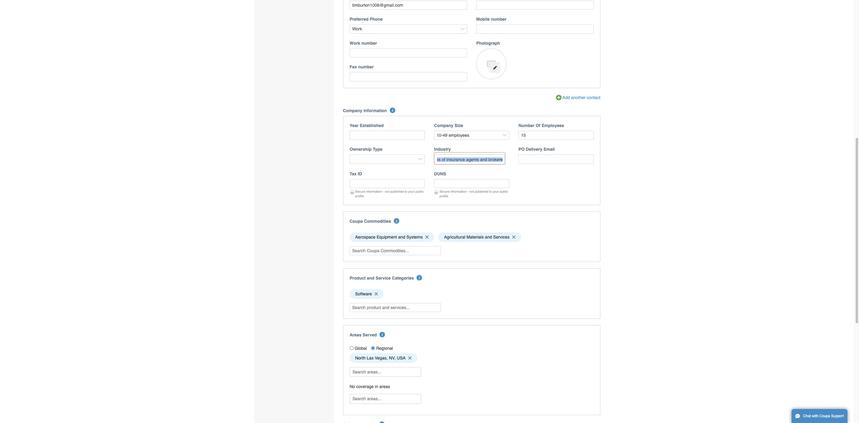 Task type: describe. For each thing, give the bounding box(es) containing it.
ownership
[[350, 147, 372, 152]]

chat
[[804, 414, 812, 418]]

in
[[375, 384, 379, 389]]

Mobile number text field
[[477, 24, 594, 34]]

email
[[544, 147, 555, 152]]

DUNS text field
[[434, 179, 510, 188]]

chat with coupa support
[[804, 414, 845, 418]]

product and service categories
[[350, 276, 414, 281]]

additional information image for areas served
[[380, 332, 385, 338]]

photograph
[[477, 41, 501, 46]]

areas
[[380, 384, 390, 389]]

and for materials
[[485, 235, 492, 240]]

service
[[376, 276, 391, 281]]

Search product and services... field
[[350, 303, 441, 312]]

vegas,
[[375, 356, 388, 361]]

no
[[350, 384, 355, 389]]

aerospace
[[355, 235, 376, 240]]

another
[[572, 95, 586, 100]]

add
[[563, 95, 570, 100]]

change image image
[[493, 66, 498, 70]]

ownership type
[[350, 147, 383, 152]]

usa
[[397, 356, 406, 361]]

selected areas list box
[[348, 352, 596, 365]]

not for tax id
[[385, 190, 390, 193]]

Role text field
[[477, 1, 594, 10]]

id
[[358, 171, 362, 176]]

additional information image for product and service categories
[[417, 275, 423, 281]]

number
[[519, 123, 535, 128]]

published for duns
[[475, 190, 489, 193]]

number for work number
[[362, 41, 377, 46]]

product
[[350, 276, 366, 281]]

selected list box for product and service categories
[[348, 288, 596, 300]]

preferred
[[350, 17, 369, 22]]

to for tax id
[[405, 190, 408, 193]]

agricultural materials and services
[[444, 235, 510, 240]]

published for tax id
[[391, 190, 404, 193]]

not for duns
[[470, 190, 474, 193]]

Industry text field
[[435, 155, 505, 164]]

software
[[355, 292, 372, 297]]

Fax number text field
[[350, 72, 468, 81]]

contact
[[587, 95, 601, 100]]

systems
[[407, 235, 423, 240]]

coverage
[[357, 384, 374, 389]]

year
[[350, 123, 359, 128]]

year established
[[350, 123, 384, 128]]

additional information image down search areas... text field
[[379, 422, 385, 423]]

tax id
[[350, 171, 362, 176]]

areas served
[[350, 333, 377, 338]]

Number Of Employees text field
[[519, 131, 594, 140]]

of
[[536, 123, 541, 128]]

Search areas... text field
[[351, 395, 421, 404]]

north
[[355, 356, 366, 361]]

- for tax id
[[383, 190, 384, 193]]

coupa commodities
[[350, 219, 391, 224]]

las
[[367, 356, 374, 361]]

0 horizontal spatial coupa
[[350, 219, 363, 224]]

mobile number
[[477, 17, 507, 22]]

to for duns
[[490, 190, 492, 193]]

information for duns
[[451, 190, 467, 193]]

- for duns
[[468, 190, 469, 193]]

duns
[[434, 171, 446, 176]]

north las vegas, nv, usa option
[[350, 354, 417, 363]]

north las vegas, nv, usa
[[355, 356, 406, 361]]

profile for tax id
[[355, 194, 364, 198]]

number of employees
[[519, 123, 565, 128]]

selected list box for coupa commodities
[[348, 231, 596, 243]]

information for tax id
[[366, 190, 382, 193]]

commodities
[[364, 219, 391, 224]]

established
[[360, 123, 384, 128]]

areas
[[350, 333, 362, 338]]



Task type: vqa. For each thing, say whether or not it's contained in the screenshot.
Coupa
yes



Task type: locate. For each thing, give the bounding box(es) containing it.
company for company size
[[434, 123, 454, 128]]

fax
[[350, 65, 357, 69]]

0 vertical spatial number
[[491, 17, 507, 22]]

None radio
[[350, 347, 354, 350]]

preferred phone
[[350, 17, 383, 22]]

your down the tax id text field
[[409, 190, 415, 193]]

secure information - not published to your public profile down the tax id text field
[[355, 190, 424, 198]]

agricultural
[[444, 235, 466, 240]]

additional information image right served
[[380, 332, 385, 338]]

1 horizontal spatial not
[[470, 190, 474, 193]]

1 horizontal spatial to
[[490, 190, 492, 193]]

0 horizontal spatial secure information - not published to your public profile
[[355, 190, 424, 198]]

0 horizontal spatial and
[[367, 276, 375, 281]]

1 horizontal spatial coupa
[[820, 414, 831, 418]]

number right mobile
[[491, 17, 507, 22]]

company information
[[343, 108, 387, 113]]

information
[[364, 108, 387, 113], [366, 190, 382, 193], [451, 190, 467, 193]]

profile for duns
[[440, 194, 449, 198]]

Search areas... text field
[[351, 368, 421, 377]]

selected list box containing software
[[348, 288, 596, 300]]

additional information image right the categories
[[417, 275, 423, 281]]

to
[[405, 190, 408, 193], [490, 190, 492, 193]]

2 public from the left
[[500, 190, 509, 193]]

tax
[[350, 171, 357, 176]]

secure information - not published to your public profile down duns text box
[[440, 190, 509, 198]]

aerospace equipment and systems
[[355, 235, 423, 240]]

0 horizontal spatial to
[[405, 190, 408, 193]]

coupa
[[350, 219, 363, 224], [820, 414, 831, 418]]

and left the service
[[367, 276, 375, 281]]

public
[[416, 190, 424, 193], [500, 190, 509, 193]]

published down duns text box
[[475, 190, 489, 193]]

secure
[[355, 190, 366, 193], [440, 190, 450, 193]]

1 horizontal spatial -
[[468, 190, 469, 193]]

nv,
[[389, 356, 396, 361]]

2 not from the left
[[470, 190, 474, 193]]

industry
[[434, 147, 451, 152]]

Tax ID text field
[[350, 179, 425, 188]]

public for duns
[[500, 190, 509, 193]]

not
[[385, 190, 390, 193], [470, 190, 474, 193]]

0 horizontal spatial company
[[343, 108, 363, 113]]

0 vertical spatial company
[[343, 108, 363, 113]]

size
[[455, 123, 464, 128]]

additional information image up year established text field
[[390, 108, 396, 113]]

company size
[[434, 123, 464, 128]]

-
[[383, 190, 384, 193], [468, 190, 469, 193]]

employees
[[542, 123, 565, 128]]

1 horizontal spatial and
[[399, 235, 406, 240]]

coupa right with
[[820, 414, 831, 418]]

with
[[813, 414, 819, 418]]

2 - from the left
[[468, 190, 469, 193]]

services
[[494, 235, 510, 240]]

materials
[[467, 235, 484, 240]]

0 horizontal spatial profile
[[355, 194, 364, 198]]

number right the fax
[[358, 65, 374, 69]]

company left size
[[434, 123, 454, 128]]

software option
[[350, 290, 384, 299]]

2 your from the left
[[493, 190, 499, 193]]

po
[[519, 147, 525, 152]]

2 published from the left
[[475, 190, 489, 193]]

1 horizontal spatial company
[[434, 123, 454, 128]]

work number
[[350, 41, 377, 46]]

2 vertical spatial number
[[358, 65, 374, 69]]

number
[[491, 17, 507, 22], [362, 41, 377, 46], [358, 65, 374, 69]]

0 horizontal spatial secure
[[355, 190, 366, 193]]

1 horizontal spatial published
[[475, 190, 489, 193]]

additional information image for company information
[[390, 108, 396, 113]]

0 horizontal spatial your
[[409, 190, 415, 193]]

selected list box
[[348, 231, 596, 243], [348, 288, 596, 300]]

profile down the id
[[355, 194, 364, 198]]

regional
[[377, 346, 393, 351]]

1 public from the left
[[416, 190, 424, 193]]

1 horizontal spatial public
[[500, 190, 509, 193]]

and
[[399, 235, 406, 240], [485, 235, 492, 240], [367, 276, 375, 281]]

information up established
[[364, 108, 387, 113]]

your down duns text box
[[493, 190, 499, 193]]

2 secure from the left
[[440, 190, 450, 193]]

public for tax id
[[416, 190, 424, 193]]

your for duns
[[493, 190, 499, 193]]

to down duns text box
[[490, 190, 492, 193]]

fax number
[[350, 65, 374, 69]]

number right work at the left of the page
[[362, 41, 377, 46]]

Search Coupa Commodities... field
[[350, 246, 441, 255]]

delivery
[[526, 147, 543, 152]]

1 secure from the left
[[355, 190, 366, 193]]

0 horizontal spatial not
[[385, 190, 390, 193]]

not down the tax id text field
[[385, 190, 390, 193]]

categories
[[392, 276, 414, 281]]

phone
[[370, 17, 383, 22]]

additional information image
[[390, 108, 396, 113], [394, 218, 400, 224], [417, 275, 423, 281], [380, 332, 385, 338], [379, 422, 385, 423]]

to down the tax id text field
[[405, 190, 408, 193]]

1 vertical spatial coupa
[[820, 414, 831, 418]]

chat with coupa support button
[[792, 409, 848, 423]]

None text field
[[350, 1, 468, 10]]

secure down duns
[[440, 190, 450, 193]]

1 vertical spatial number
[[362, 41, 377, 46]]

1 selected list box from the top
[[348, 231, 596, 243]]

secure information - not published to your public profile
[[355, 190, 424, 198], [440, 190, 509, 198]]

information down the tax id text field
[[366, 190, 382, 193]]

secure information - not published to your public profile for duns
[[440, 190, 509, 198]]

secure for duns
[[440, 190, 450, 193]]

1 - from the left
[[383, 190, 384, 193]]

agricultural materials and services option
[[439, 233, 521, 242]]

number for mobile number
[[491, 17, 507, 22]]

0 vertical spatial selected list box
[[348, 231, 596, 243]]

and left services
[[485, 235, 492, 240]]

2 secure information - not published to your public profile from the left
[[440, 190, 509, 198]]

aerospace equipment and systems option
[[350, 233, 435, 242]]

1 vertical spatial selected list box
[[348, 288, 596, 300]]

1 to from the left
[[405, 190, 408, 193]]

1 not from the left
[[385, 190, 390, 193]]

2 profile from the left
[[440, 194, 449, 198]]

and inside 'option'
[[485, 235, 492, 240]]

add another contact button
[[556, 95, 601, 101]]

company up year
[[343, 108, 363, 113]]

0 horizontal spatial published
[[391, 190, 404, 193]]

number for fax number
[[358, 65, 374, 69]]

and inside "option"
[[399, 235, 406, 240]]

published
[[391, 190, 404, 193], [475, 190, 489, 193]]

profile
[[355, 194, 364, 198], [440, 194, 449, 198]]

company for company information
[[343, 108, 363, 113]]

1 horizontal spatial secure information - not published to your public profile
[[440, 190, 509, 198]]

additional information image up aerospace equipment and systems "option"
[[394, 218, 400, 224]]

type
[[373, 147, 383, 152]]

profile down duns
[[440, 194, 449, 198]]

1 horizontal spatial profile
[[440, 194, 449, 198]]

0 horizontal spatial -
[[383, 190, 384, 193]]

information down duns text box
[[451, 190, 467, 193]]

2 selected list box from the top
[[348, 288, 596, 300]]

1 profile from the left
[[355, 194, 364, 198]]

1 secure information - not published to your public profile from the left
[[355, 190, 424, 198]]

coupa inside button
[[820, 414, 831, 418]]

not down duns text box
[[470, 190, 474, 193]]

1 published from the left
[[391, 190, 404, 193]]

your
[[409, 190, 415, 193], [493, 190, 499, 193]]

company
[[343, 108, 363, 113], [434, 123, 454, 128]]

add another contact
[[563, 95, 601, 100]]

Year Established text field
[[350, 131, 425, 140]]

Work number text field
[[350, 48, 468, 58]]

PO Delivery Email text field
[[519, 155, 594, 164]]

served
[[363, 333, 377, 338]]

coupa up aerospace
[[350, 219, 363, 224]]

and left systems
[[399, 235, 406, 240]]

secure information - not published to your public profile for tax id
[[355, 190, 424, 198]]

1 horizontal spatial your
[[493, 190, 499, 193]]

no coverage in areas
[[350, 384, 390, 389]]

your for tax id
[[409, 190, 415, 193]]

additional information image for coupa commodities
[[394, 218, 400, 224]]

po delivery email
[[519, 147, 555, 152]]

1 horizontal spatial secure
[[440, 190, 450, 193]]

selected list box containing aerospace equipment and systems
[[348, 231, 596, 243]]

support
[[832, 414, 845, 418]]

2 horizontal spatial and
[[485, 235, 492, 240]]

secure down the id
[[355, 190, 366, 193]]

2 to from the left
[[490, 190, 492, 193]]

1 vertical spatial company
[[434, 123, 454, 128]]

- down duns text box
[[468, 190, 469, 193]]

None radio
[[371, 347, 375, 350]]

- down the tax id text field
[[383, 190, 384, 193]]

mobile
[[477, 17, 490, 22]]

photograph image
[[477, 48, 507, 79]]

global
[[355, 346, 367, 351]]

work
[[350, 41, 360, 46]]

0 vertical spatial coupa
[[350, 219, 363, 224]]

equipment
[[377, 235, 397, 240]]

and for equipment
[[399, 235, 406, 240]]

1 your from the left
[[409, 190, 415, 193]]

published down the tax id text field
[[391, 190, 404, 193]]

secure for tax id
[[355, 190, 366, 193]]

0 horizontal spatial public
[[416, 190, 424, 193]]



